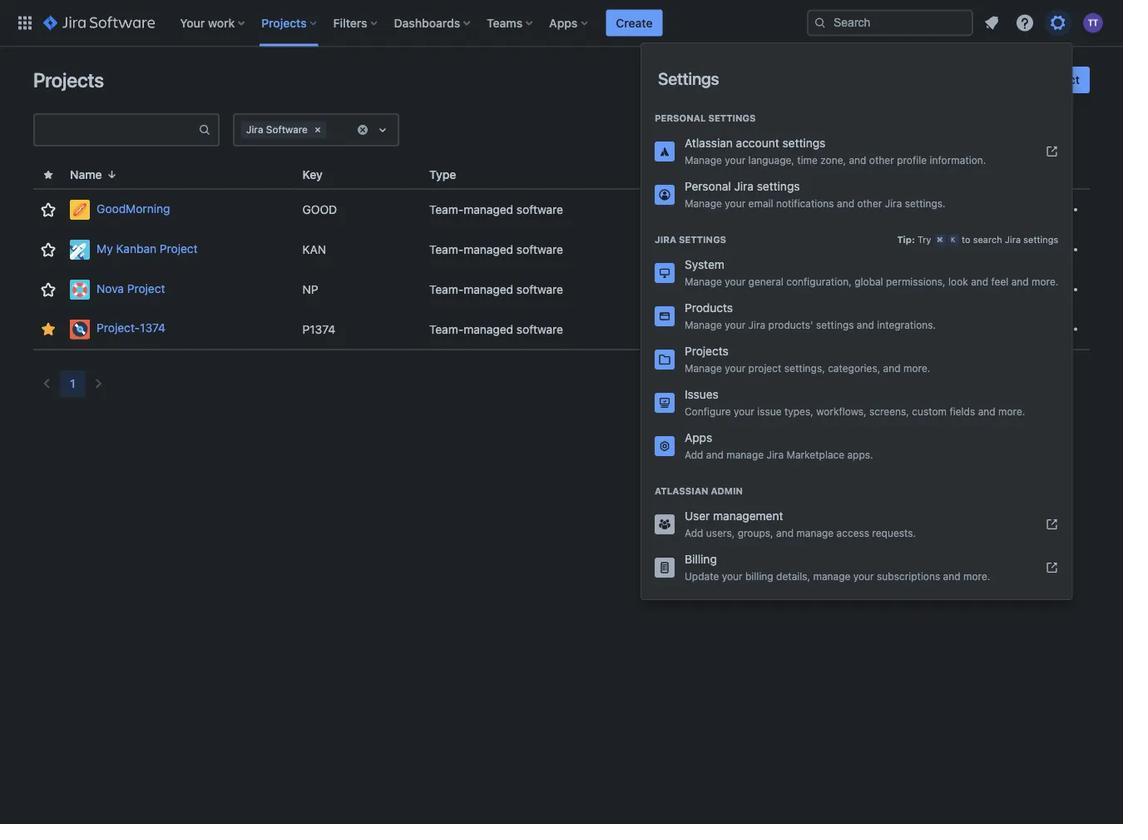 Task type: describe. For each thing, give the bounding box(es) containing it.
create project button
[[992, 67, 1090, 93]]

billing
[[746, 570, 774, 582]]

try
[[918, 234, 932, 245]]

⌘
[[938, 235, 943, 245]]

jira down lead button in the top of the page
[[655, 234, 677, 245]]

filters button
[[328, 10, 384, 36]]

my kanban project
[[97, 242, 198, 255]]

notifications image
[[982, 13, 1002, 33]]

information.
[[930, 154, 987, 166]]

teams
[[487, 16, 523, 30]]

and inside projects manage your project settings, categories, and more.
[[884, 362, 901, 374]]

general
[[749, 276, 784, 287]]

nova project
[[97, 281, 165, 295]]

project inside button
[[1041, 73, 1080, 87]]

screens,
[[870, 405, 910, 417]]

star project-1374 image
[[38, 319, 58, 339]]

workflows,
[[817, 405, 867, 417]]

software for good
[[517, 203, 563, 216]]

0 vertical spatial project
[[160, 242, 198, 255]]

settings inside products manage your jira products' settings and integrations.
[[817, 319, 854, 330]]

lead button
[[634, 165, 688, 184]]

jira inside apps add and manage jira marketplace apps.
[[767, 449, 784, 460]]

manage inside personal jira settings manage your email notifications and other jira settings.
[[685, 197, 722, 209]]

feel
[[992, 276, 1009, 287]]

jira software
[[246, 124, 308, 135]]

key button
[[296, 165, 343, 184]]

jira settings
[[655, 234, 727, 245]]

add inside user management add users, groups, and manage access requests.
[[685, 527, 704, 539]]

help image
[[1015, 13, 1035, 33]]

integrations.
[[877, 319, 936, 330]]

apps for apps add and manage jira marketplace apps.
[[685, 431, 713, 444]]

managed for p1374
[[464, 322, 514, 336]]

types,
[[785, 405, 814, 417]]

user management add users, groups, and manage access requests.
[[685, 509, 916, 539]]

access
[[837, 527, 870, 539]]

and inside billing update your billing details, manage your subscriptions and more.
[[944, 570, 961, 582]]

key
[[303, 168, 323, 181]]

tip: try
[[898, 234, 935, 245]]

update
[[685, 570, 719, 582]]

manage for products
[[685, 319, 722, 330]]

clear image
[[311, 123, 325, 137]]

your inside projects manage your project settings, categories, and more.
[[725, 362, 746, 374]]

managed for kan
[[464, 243, 514, 256]]

k
[[952, 236, 956, 244]]

settings inside tip: try command k to search jira settings element
[[1024, 234, 1059, 245]]

your inside the system manage your general configuration, global permissions, look and feel and more.
[[725, 276, 746, 287]]

1 vertical spatial project
[[127, 281, 165, 295]]

settings up system
[[679, 234, 727, 245]]

system
[[685, 258, 725, 271]]

goodmorning link
[[70, 200, 289, 220]]

1
[[70, 377, 75, 390]]

configure
[[685, 405, 731, 417]]

team-managed software for kan
[[429, 243, 563, 256]]

project-
[[97, 321, 140, 335]]

configuration,
[[787, 276, 852, 287]]

your work button
[[175, 10, 252, 36]]

my kanban project link
[[70, 240, 289, 260]]

projects inside projects manage your project settings, categories, and more.
[[685, 344, 729, 358]]

permissions,
[[887, 276, 946, 287]]

np
[[303, 283, 318, 296]]

appswitcher icon image
[[15, 13, 35, 33]]

1 more image from the top
[[1060, 200, 1080, 220]]

manage inside apps add and manage jira marketplace apps.
[[727, 449, 764, 460]]

and inside user management add users, groups, and manage access requests.
[[777, 527, 794, 539]]

your work
[[180, 16, 235, 30]]

name
[[70, 168, 102, 181]]

settings.
[[905, 197, 946, 209]]

settings inside atlassian account settings manage your language, time zone, and other profile information.
[[783, 136, 826, 150]]

team- for good
[[429, 203, 464, 216]]

your inside personal jira settings manage your email notifications and other jira settings.
[[725, 197, 746, 209]]

fields
[[950, 405, 976, 417]]

your inside issues configure your issue types, workflows, screens, custom fields and more.
[[734, 405, 755, 417]]

star nova project image
[[38, 280, 58, 300]]

your profile and settings image
[[1084, 13, 1104, 33]]

and right feel
[[1012, 276, 1029, 287]]

create project
[[1002, 73, 1080, 87]]

other inside personal jira settings manage your email notifications and other jira settings.
[[858, 197, 883, 209]]

search image
[[814, 16, 827, 30]]

apps for apps
[[550, 16, 578, 30]]

primary element
[[10, 0, 807, 46]]

manage for system
[[685, 276, 722, 287]]

jira left settings.
[[885, 197, 903, 209]]

and inside apps add and manage jira marketplace apps.
[[707, 449, 724, 460]]

team-managed software for p1374
[[429, 322, 563, 336]]

and inside issues configure your issue types, workflows, screens, custom fields and more.
[[979, 405, 996, 417]]

groups,
[[738, 527, 774, 539]]

requests.
[[873, 527, 916, 539]]

managed for np
[[464, 283, 514, 296]]

time
[[798, 154, 818, 166]]

user
[[685, 509, 710, 523]]

software for kan
[[517, 243, 563, 256]]

nova
[[97, 281, 124, 295]]

subscriptions
[[877, 570, 941, 582]]

to
[[962, 234, 971, 245]]

settings image
[[1049, 13, 1069, 33]]

personal settings
[[655, 113, 756, 124]]

jira up email
[[735, 179, 754, 193]]

management
[[713, 509, 784, 523]]

settings
[[658, 68, 720, 88]]

other inside atlassian account settings manage your language, time zone, and other profile information.
[[870, 154, 895, 166]]

projects button
[[257, 10, 323, 36]]

issues configure your issue types, workflows, screens, custom fields and more.
[[685, 387, 1026, 417]]

dashboards
[[394, 16, 460, 30]]

kanban
[[116, 242, 157, 255]]

project-1374 link
[[70, 319, 289, 339]]

name button
[[63, 165, 125, 184]]

more. inside billing update your billing details, manage your subscriptions and more.
[[964, 570, 991, 582]]

nova project link
[[70, 280, 289, 300]]

work
[[208, 16, 235, 30]]

email
[[749, 197, 774, 209]]

settings,
[[785, 362, 826, 374]]

global
[[855, 276, 884, 287]]

more. inside issues configure your issue types, workflows, screens, custom fields and more.
[[999, 405, 1026, 417]]

and left feel
[[971, 276, 989, 287]]

clear image
[[356, 123, 370, 137]]

create for create
[[616, 16, 653, 30]]

apps button
[[545, 10, 595, 36]]

jira right search
[[1005, 234, 1021, 245]]

manage inside billing update your billing details, manage your subscriptions and more.
[[814, 570, 851, 582]]

settings inside personal jira settings manage your email notifications and other jira settings.
[[757, 179, 800, 193]]

2 more image from the top
[[1060, 319, 1080, 339]]

next image
[[89, 374, 109, 394]]

team- for np
[[429, 283, 464, 296]]

products'
[[769, 319, 814, 330]]

create for create project
[[1002, 73, 1038, 87]]

apps add and manage jira marketplace apps.
[[685, 431, 874, 460]]

software
[[266, 124, 308, 135]]

manage for projects
[[685, 362, 722, 374]]

project inside projects manage your project settings, categories, and more.
[[749, 362, 782, 374]]

system manage your general configuration, global permissions, look and feel and more.
[[685, 258, 1059, 287]]



Task type: vqa. For each thing, say whether or not it's contained in the screenshot.
1st Team- from the bottom of the page
yes



Task type: locate. For each thing, give the bounding box(es) containing it.
1 group from the top
[[642, 95, 1072, 221]]

1 button
[[60, 370, 85, 397]]

1 vertical spatial more image
[[1060, 319, 1080, 339]]

manage down products
[[685, 319, 722, 330]]

2 team- from the top
[[429, 243, 464, 256]]

more. right subscriptions
[[964, 570, 991, 582]]

other left settings.
[[858, 197, 883, 209]]

banner containing your work
[[0, 0, 1124, 47]]

1 managed from the top
[[464, 203, 514, 216]]

managed
[[464, 203, 514, 216], [464, 243, 514, 256], [464, 283, 514, 296], [464, 322, 514, 336]]

0 vertical spatial create
[[616, 16, 653, 30]]

3 managed from the top
[[464, 283, 514, 296]]

2 team-managed software from the top
[[429, 243, 563, 256]]

0 vertical spatial add
[[685, 449, 704, 460]]

project
[[1041, 73, 1080, 87], [749, 362, 782, 374]]

5 manage from the top
[[685, 362, 722, 374]]

look
[[949, 276, 969, 287]]

manage right the details,
[[814, 570, 851, 582]]

products manage your jira products' settings and integrations.
[[685, 301, 936, 330]]

1 team- from the top
[[429, 203, 464, 216]]

1 horizontal spatial project
[[1041, 73, 1080, 87]]

and inside atlassian account settings manage your language, time zone, and other profile information.
[[849, 154, 867, 166]]

your left general at top
[[725, 276, 746, 287]]

3 team-managed software from the top
[[429, 283, 563, 296]]

personal down settings on the right of the page
[[655, 113, 706, 124]]

manage up jira settings
[[685, 197, 722, 209]]

2 more image from the top
[[1060, 280, 1080, 300]]

admin
[[711, 486, 743, 497]]

categories,
[[828, 362, 881, 374]]

2 managed from the top
[[464, 243, 514, 256]]

0 horizontal spatial create
[[616, 16, 653, 30]]

more. inside the system manage your general configuration, global permissions, look and feel and more.
[[1032, 276, 1059, 287]]

your left "issue"
[[734, 405, 755, 417]]

zone,
[[821, 154, 847, 166]]

0 vertical spatial apps
[[550, 16, 578, 30]]

atlassian up user
[[655, 486, 709, 497]]

software
[[517, 203, 563, 216], [517, 243, 563, 256], [517, 283, 563, 296], [517, 322, 563, 336]]

0 vertical spatial more image
[[1060, 240, 1080, 260]]

manage up 'admin'
[[727, 449, 764, 460]]

tip:
[[898, 234, 916, 245]]

and inside products manage your jira products' settings and integrations.
[[857, 319, 875, 330]]

more image for np
[[1060, 280, 1080, 300]]

account
[[736, 136, 780, 150]]

manage down personal settings
[[685, 154, 722, 166]]

group containing system
[[642, 216, 1072, 473]]

details,
[[777, 570, 811, 582]]

create inside button
[[1002, 73, 1038, 87]]

1 vertical spatial more image
[[1060, 280, 1080, 300]]

more image right feel
[[1060, 280, 1080, 300]]

projects inside projects dropdown button
[[262, 16, 307, 30]]

manage left access
[[797, 527, 834, 539]]

your
[[180, 16, 205, 30]]

lead
[[641, 168, 668, 181]]

apps right teams popup button
[[550, 16, 578, 30]]

1 manage from the top
[[685, 154, 722, 166]]

add up atlassian admin
[[685, 449, 704, 460]]

4 managed from the top
[[464, 322, 514, 336]]

personal inside personal jira settings manage your email notifications and other jira settings.
[[685, 179, 731, 193]]

marketplace
[[787, 449, 845, 460]]

jira left the marketplace at the bottom right
[[767, 449, 784, 460]]

your inside atlassian account settings manage your language, time zone, and other profile information.
[[725, 154, 746, 166]]

personal
[[655, 113, 706, 124], [685, 179, 731, 193]]

software for np
[[517, 283, 563, 296]]

apps
[[550, 16, 578, 30], [685, 431, 713, 444]]

more.
[[1032, 276, 1059, 287], [904, 362, 931, 374], [999, 405, 1026, 417], [964, 570, 991, 582]]

billing
[[685, 552, 717, 566]]

team-
[[429, 203, 464, 216], [429, 243, 464, 256], [429, 283, 464, 296], [429, 322, 464, 336]]

1374
[[140, 321, 166, 335]]

atlassian admin
[[655, 486, 743, 497]]

create button
[[606, 10, 663, 36]]

project left settings,
[[749, 362, 782, 374]]

project-1374
[[97, 321, 166, 335]]

more image for kan
[[1060, 240, 1080, 260]]

0 horizontal spatial project
[[749, 362, 782, 374]]

dashboards button
[[389, 10, 477, 36]]

billing update your billing details, manage your subscriptions and more.
[[685, 552, 991, 582]]

1 vertical spatial apps
[[685, 431, 713, 444]]

search
[[974, 234, 1003, 245]]

issue
[[758, 405, 782, 417]]

kan
[[303, 243, 326, 256]]

None text field
[[35, 118, 198, 142], [330, 122, 333, 138], [35, 118, 198, 142], [330, 122, 333, 138]]

personal jira settings manage your email notifications and other jira settings.
[[685, 179, 946, 209]]

manage
[[685, 154, 722, 166], [685, 197, 722, 209], [685, 276, 722, 287], [685, 319, 722, 330], [685, 362, 722, 374]]

atlassian down personal settings
[[685, 136, 733, 150]]

jira left the products'
[[749, 319, 766, 330]]

1 horizontal spatial projects
[[262, 16, 307, 30]]

3 team- from the top
[[429, 283, 464, 296]]

1 vertical spatial project
[[749, 362, 782, 374]]

atlassian account settings manage your language, time zone, and other profile information.
[[685, 136, 987, 166]]

settings up account
[[709, 113, 756, 124]]

previous image
[[37, 374, 57, 394]]

good
[[303, 203, 337, 216]]

my
[[97, 242, 113, 255]]

personal right lead
[[685, 179, 731, 193]]

1 software from the top
[[517, 203, 563, 216]]

your down products
[[725, 319, 746, 330]]

manage inside projects manage your project settings, categories, and more.
[[685, 362, 722, 374]]

personal for jira
[[685, 179, 731, 193]]

banner
[[0, 0, 1124, 47]]

and right subscriptions
[[944, 570, 961, 582]]

apps inside apps add and manage jira marketplace apps.
[[685, 431, 713, 444]]

goodmorning
[[97, 202, 170, 215]]

filters
[[333, 16, 368, 30]]

0 vertical spatial more image
[[1060, 200, 1080, 220]]

1 team-managed software from the top
[[429, 203, 563, 216]]

projects manage your project settings, categories, and more.
[[685, 344, 931, 374]]

create
[[616, 16, 653, 30], [1002, 73, 1038, 87]]

atlassian for account
[[685, 136, 733, 150]]

software for p1374
[[517, 322, 563, 336]]

1 vertical spatial create
[[1002, 73, 1038, 87]]

teams button
[[482, 10, 540, 36]]

manage inside products manage your jira products' settings and integrations.
[[685, 319, 722, 330]]

add
[[685, 449, 704, 460], [685, 527, 704, 539]]

manage inside user management add users, groups, and manage access requests.
[[797, 527, 834, 539]]

group containing atlassian account settings
[[642, 95, 1072, 221]]

0 vertical spatial other
[[870, 154, 895, 166]]

your left the billing
[[722, 570, 743, 582]]

your inside products manage your jira products' settings and integrations.
[[725, 319, 746, 330]]

1 more image from the top
[[1060, 240, 1080, 260]]

manage up issues
[[685, 362, 722, 374]]

jira software image
[[43, 13, 155, 33], [43, 13, 155, 33]]

and inside personal jira settings manage your email notifications and other jira settings.
[[837, 197, 855, 209]]

1 vertical spatial add
[[685, 527, 704, 539]]

project right nova
[[127, 281, 165, 295]]

2 vertical spatial projects
[[685, 344, 729, 358]]

your down account
[[725, 154, 746, 166]]

and right the zone,
[[849, 154, 867, 166]]

project down goodmorning link
[[160, 242, 198, 255]]

manage down system
[[685, 276, 722, 287]]

settings group
[[642, 43, 1072, 599]]

projects down appswitcher icon
[[33, 68, 104, 92]]

p1374
[[303, 322, 336, 336]]

projects right 'work'
[[262, 16, 307, 30]]

1 vertical spatial other
[[858, 197, 883, 209]]

0 horizontal spatial apps
[[550, 16, 578, 30]]

manage inside the system manage your general configuration, global permissions, look and feel and more.
[[685, 276, 722, 287]]

profile
[[897, 154, 927, 166]]

add inside apps add and manage jira marketplace apps.
[[685, 449, 704, 460]]

1 horizontal spatial create
[[1002, 73, 1038, 87]]

your down access
[[854, 570, 875, 582]]

2 vertical spatial manage
[[814, 570, 851, 582]]

products
[[685, 301, 733, 315]]

1 vertical spatial manage
[[797, 527, 834, 539]]

personal for settings
[[655, 113, 706, 124]]

group
[[642, 95, 1072, 221], [642, 216, 1072, 473], [642, 468, 1072, 594]]

tip: try command k to search jira settings element
[[898, 233, 1059, 246]]

3 group from the top
[[642, 468, 1072, 594]]

other
[[870, 154, 895, 166], [858, 197, 883, 209]]

more. down the integrations.
[[904, 362, 931, 374]]

apps inside dropdown button
[[550, 16, 578, 30]]

1 vertical spatial personal
[[685, 179, 731, 193]]

to search jira settings
[[960, 234, 1059, 245]]

atlassian for admin
[[655, 486, 709, 497]]

create inside button
[[616, 16, 653, 30]]

language,
[[749, 154, 795, 166]]

projects down products
[[685, 344, 729, 358]]

group containing user management
[[642, 468, 1072, 594]]

type
[[429, 168, 457, 181]]

1 vertical spatial projects
[[33, 68, 104, 92]]

2 manage from the top
[[685, 197, 722, 209]]

jira
[[246, 124, 263, 135], [735, 179, 754, 193], [885, 197, 903, 209], [655, 234, 677, 245], [1005, 234, 1021, 245], [749, 319, 766, 330], [767, 449, 784, 460]]

more image
[[1060, 200, 1080, 220], [1060, 319, 1080, 339]]

star goodmorning image
[[38, 200, 58, 220]]

and right the notifications
[[837, 197, 855, 209]]

manage inside atlassian account settings manage your language, time zone, and other profile information.
[[685, 154, 722, 166]]

more. right fields
[[999, 405, 1026, 417]]

4 team- from the top
[[429, 322, 464, 336]]

settings
[[709, 113, 756, 124], [783, 136, 826, 150], [757, 179, 800, 193], [679, 234, 727, 245], [1024, 234, 1059, 245], [817, 319, 854, 330]]

other left profile
[[870, 154, 895, 166]]

4 team-managed software from the top
[[429, 322, 563, 336]]

jira inside products manage your jira products' settings and integrations.
[[749, 319, 766, 330]]

settings up email
[[757, 179, 800, 193]]

team- for kan
[[429, 243, 464, 256]]

more. inside projects manage your project settings, categories, and more.
[[904, 362, 931, 374]]

4 software from the top
[[517, 322, 563, 336]]

0 vertical spatial project
[[1041, 73, 1080, 87]]

your
[[725, 154, 746, 166], [725, 197, 746, 209], [725, 276, 746, 287], [725, 319, 746, 330], [725, 362, 746, 374], [734, 405, 755, 417], [722, 570, 743, 582], [854, 570, 875, 582]]

jira left software
[[246, 124, 263, 135]]

1 vertical spatial atlassian
[[655, 486, 709, 497]]

your up configure
[[725, 362, 746, 374]]

0 vertical spatial projects
[[262, 16, 307, 30]]

and right groups,
[[777, 527, 794, 539]]

1 add from the top
[[685, 449, 704, 460]]

create down help icon
[[1002, 73, 1038, 87]]

open image
[[373, 120, 393, 140]]

add down user
[[685, 527, 704, 539]]

settings up projects manage your project settings, categories, and more.
[[817, 319, 854, 330]]

more image
[[1060, 240, 1080, 260], [1060, 280, 1080, 300]]

more image right to search jira settings
[[1060, 240, 1080, 260]]

custom
[[913, 405, 947, 417]]

and up 'admin'
[[707, 449, 724, 460]]

0 vertical spatial atlassian
[[685, 136, 733, 150]]

2 software from the top
[[517, 243, 563, 256]]

star my kanban project image
[[38, 240, 58, 260]]

project down settings "image"
[[1041, 73, 1080, 87]]

more. right feel
[[1032, 276, 1059, 287]]

users,
[[707, 527, 735, 539]]

atlassian inside atlassian account settings manage your language, time zone, and other profile information.
[[685, 136, 733, 150]]

projects
[[262, 16, 307, 30], [33, 68, 104, 92], [685, 344, 729, 358]]

2 horizontal spatial projects
[[685, 344, 729, 358]]

atlassian
[[685, 136, 733, 150], [655, 486, 709, 497]]

project
[[160, 242, 198, 255], [127, 281, 165, 295]]

0 horizontal spatial projects
[[33, 68, 104, 92]]

team-managed software for np
[[429, 283, 563, 296]]

managed for good
[[464, 203, 514, 216]]

4 manage from the top
[[685, 319, 722, 330]]

2 group from the top
[[642, 216, 1072, 473]]

team-managed software for good
[[429, 203, 563, 216]]

settings right search
[[1024, 234, 1059, 245]]

apps down configure
[[685, 431, 713, 444]]

and right categories,
[[884, 362, 901, 374]]

team- for p1374
[[429, 322, 464, 336]]

issues
[[685, 387, 719, 401]]

1 horizontal spatial apps
[[685, 431, 713, 444]]

3 manage from the top
[[685, 276, 722, 287]]

2 add from the top
[[685, 527, 704, 539]]

0 vertical spatial manage
[[727, 449, 764, 460]]

and left the integrations.
[[857, 319, 875, 330]]

create right apps dropdown button
[[616, 16, 653, 30]]

and right fields
[[979, 405, 996, 417]]

3 software from the top
[[517, 283, 563, 296]]

0 vertical spatial personal
[[655, 113, 706, 124]]

Search field
[[807, 10, 974, 36]]

settings up time
[[783, 136, 826, 150]]

apps.
[[848, 449, 874, 460]]

your left email
[[725, 197, 746, 209]]



